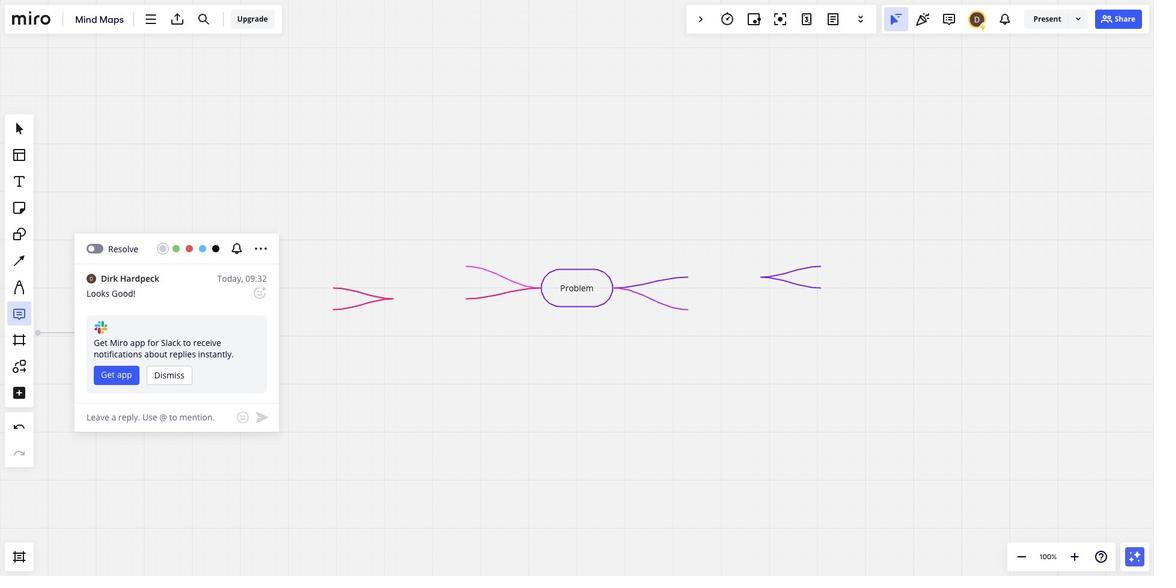 Task type: describe. For each thing, give the bounding box(es) containing it.
communication toolbar
[[882, 5, 1150, 34]]

green image
[[172, 245, 180, 253]]

more image
[[254, 242, 268, 256]]

export this board image
[[170, 12, 184, 26]]

spagx image
[[1074, 14, 1083, 23]]

search image
[[197, 12, 211, 26]]

1 horizontal spatial spagx image
[[1099, 12, 1114, 26]]

hide collaborators' cursors image
[[890, 12, 904, 26]]



Task type: vqa. For each thing, say whether or not it's contained in the screenshot.
the left SPAGX icon
yes



Task type: locate. For each thing, give the bounding box(es) containing it.
grey image
[[157, 243, 169, 255]]

spagx image left feed image
[[979, 22, 988, 32]]

red image
[[185, 245, 194, 253]]

creation toolbar
[[5, 38, 34, 543]]

comment dialog
[[75, 234, 279, 432]]

hide apps image
[[694, 12, 708, 26]]

board toolbar
[[5, 5, 282, 34]]

main menu image
[[144, 12, 158, 26]]

black image
[[212, 245, 220, 253]]

feed image
[[998, 12, 1013, 26]]

collaboration toolbar
[[687, 5, 877, 34]]

spagx image right spagx image
[[1099, 12, 1114, 26]]

unfollow thread image
[[230, 242, 244, 256]]

Leave a reply. Use @ to mention. text field
[[75, 403, 279, 432]]

img image
[[94, 320, 108, 335]]

0 horizontal spatial spagx image
[[979, 22, 988, 32]]

reactions image
[[916, 12, 930, 26]]

comment image
[[942, 12, 957, 26]]

spagx image
[[1099, 12, 1114, 26], [979, 22, 988, 32]]

cyan image
[[198, 245, 207, 253]]



